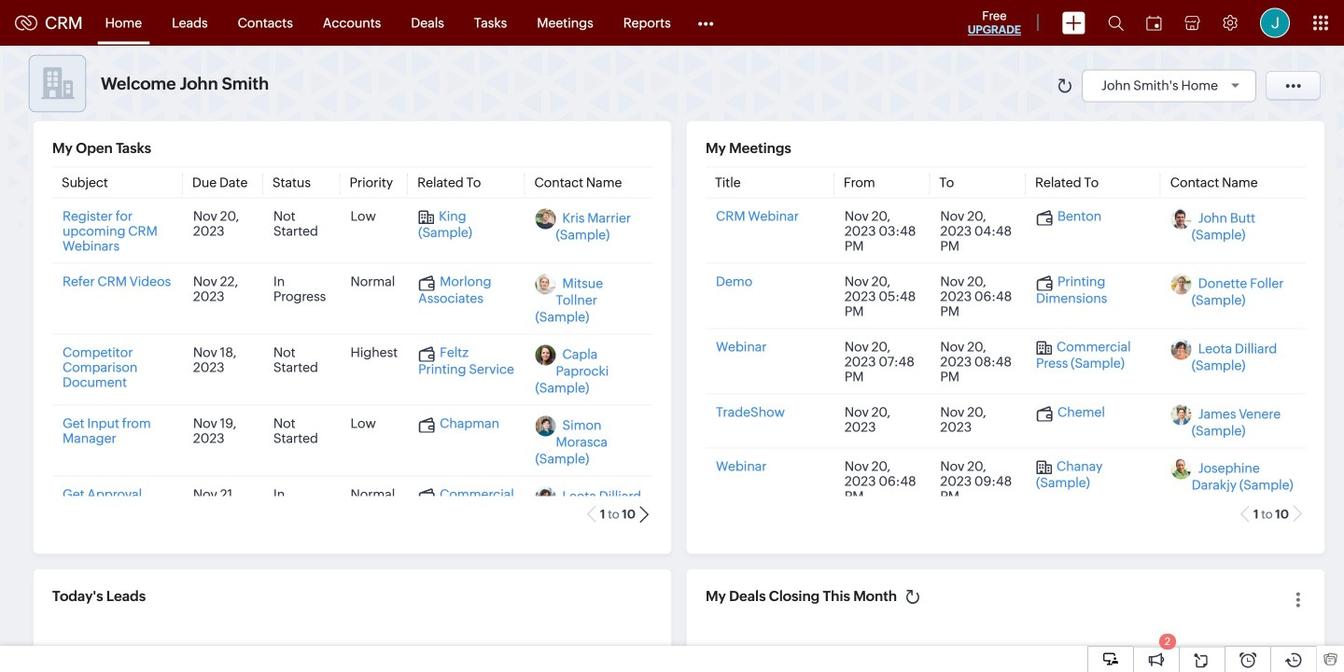 Task type: locate. For each thing, give the bounding box(es) containing it.
profile element
[[1250, 0, 1302, 45]]

calendar image
[[1147, 15, 1163, 30]]

search image
[[1109, 15, 1124, 31]]



Task type: vqa. For each thing, say whether or not it's contained in the screenshot.
Calendar icon
yes



Task type: describe. For each thing, give the bounding box(es) containing it.
logo image
[[15, 15, 37, 30]]

create menu element
[[1052, 0, 1097, 45]]

search element
[[1097, 0, 1136, 46]]

profile image
[[1261, 8, 1291, 38]]

create menu image
[[1063, 12, 1086, 34]]

Other Modules field
[[686, 8, 726, 38]]



